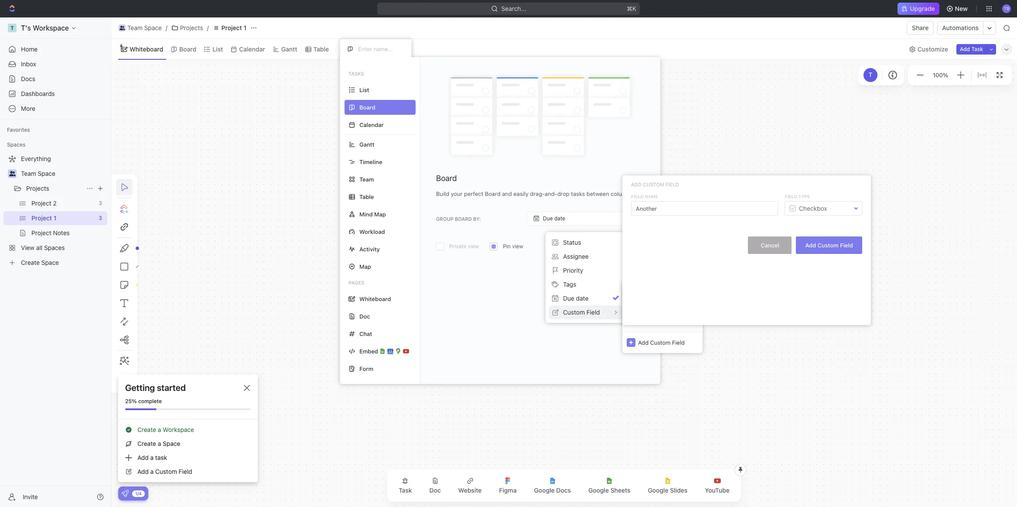 Task type: describe. For each thing, give the bounding box(es) containing it.
1 / from the left
[[166, 24, 168, 31]]

view button
[[340, 39, 368, 59]]

sidebar navigation
[[0, 17, 111, 507]]

embed
[[360, 348, 378, 355]]

custom inside button
[[818, 242, 839, 249]]

calendar link
[[238, 43, 265, 55]]

0 vertical spatial team space
[[127, 24, 162, 31]]

0 vertical spatial map
[[374, 211, 386, 218]]

checkbox button
[[786, 201, 862, 216]]

a for task
[[150, 454, 154, 461]]

⌘k
[[627, 5, 637, 12]]

due for due date button
[[563, 295, 575, 302]]

2 horizontal spatial team
[[360, 176, 374, 183]]

onboarding checklist button element
[[122, 490, 129, 497]]

2 horizontal spatial board
[[617, 243, 635, 250]]

mind
[[360, 211, 373, 218]]

2 / from the left
[[207, 24, 209, 31]]

chat
[[360, 330, 372, 337]]

google for google slides
[[648, 487, 669, 494]]

by:
[[473, 216, 481, 222]]

priority
[[563, 267, 584, 274]]

Enter name... text field
[[632, 201, 779, 216]]

a for workspace
[[158, 426, 161, 433]]

add custom field button
[[623, 332, 703, 353]]

due date button
[[549, 292, 623, 305]]

new button
[[943, 2, 974, 16]]

due date button
[[527, 212, 645, 226]]

1 vertical spatial task
[[399, 487, 412, 494]]

youtube
[[705, 487, 730, 494]]

priority button
[[549, 264, 623, 278]]

date for due date button
[[576, 295, 589, 302]]

sheets
[[611, 487, 631, 494]]

customize button
[[907, 43, 951, 55]]

complete
[[138, 398, 162, 405]]

cancel button
[[749, 237, 792, 254]]

create for create a space
[[137, 440, 156, 447]]

cancel
[[761, 242, 780, 249]]

doc inside button
[[430, 487, 441, 494]]

getting
[[125, 383, 155, 393]]

field name
[[632, 194, 659, 199]]

view
[[351, 45, 365, 53]]

gantt inside gantt link
[[281, 45, 297, 53]]

1/4
[[135, 491, 142, 496]]

docs inside 'google docs' button
[[557, 487, 571, 494]]

space inside tree
[[38, 170, 55, 177]]

home link
[[3, 42, 107, 56]]

google slides
[[648, 487, 688, 494]]

activity
[[360, 245, 380, 252]]

view button
[[340, 43, 368, 55]]

custom field
[[563, 309, 600, 316]]

favorites button
[[3, 125, 34, 135]]

whiteboard link
[[128, 43, 163, 55]]

home
[[21, 45, 38, 53]]

add a custom field
[[137, 468, 192, 475]]

25%
[[125, 398, 137, 405]]

1
[[244, 24, 247, 31]]

google slides button
[[641, 472, 695, 499]]

inbox link
[[3, 57, 107, 71]]

0 vertical spatial team space link
[[117, 23, 164, 33]]

team space inside tree
[[21, 170, 55, 177]]

due date for due date button
[[563, 295, 589, 302]]

project 1
[[222, 24, 247, 31]]

project
[[222, 24, 242, 31]]

youtube button
[[698, 472, 737, 499]]

automations
[[943, 24, 979, 31]]

create a workspace
[[137, 426, 194, 433]]

25% complete
[[125, 398, 162, 405]]

task button
[[392, 472, 419, 499]]

group board by:
[[436, 216, 481, 222]]

google sheets button
[[582, 472, 638, 499]]

assignee
[[563, 253, 589, 260]]

create a space
[[137, 440, 180, 447]]

1 vertical spatial map
[[360, 263, 371, 270]]

favorites
[[7, 127, 30, 133]]

google sheets
[[589, 487, 631, 494]]

invite
[[23, 493, 38, 500]]

due for due date dropdown button
[[543, 215, 553, 222]]

list link
[[211, 43, 223, 55]]

customize
[[918, 45, 949, 53]]

field type
[[785, 194, 811, 199]]

google for google docs
[[534, 487, 555, 494]]

tags button
[[549, 278, 623, 292]]

dashboards link
[[3, 87, 107, 101]]

board
[[455, 216, 472, 222]]

slides
[[670, 487, 688, 494]]

figma button
[[492, 472, 524, 499]]

0 horizontal spatial table
[[314, 45, 329, 53]]

status button
[[549, 236, 623, 250]]

checkbox
[[800, 204, 828, 212]]

add a task
[[137, 454, 167, 461]]

type
[[799, 194, 811, 199]]

add custom field inside button
[[806, 242, 854, 249]]

100%
[[934, 71, 949, 78]]

share button
[[907, 21, 935, 35]]

add task button
[[957, 44, 987, 54]]

create for create a workspace
[[137, 426, 156, 433]]

task
[[155, 454, 167, 461]]

timeline
[[360, 158, 383, 165]]

0 vertical spatial projects
[[180, 24, 203, 31]]

name
[[645, 194, 659, 199]]

1 horizontal spatial table
[[360, 193, 374, 200]]



Task type: locate. For each thing, give the bounding box(es) containing it.
form
[[360, 365, 374, 372]]

task down 'automations' 'button'
[[972, 46, 984, 52]]

automations button
[[938, 21, 984, 34]]

1 horizontal spatial team space link
[[117, 23, 164, 33]]

due inside button
[[563, 295, 575, 302]]

project 1 link
[[211, 23, 249, 33]]

1 horizontal spatial gantt
[[360, 141, 375, 148]]

0 horizontal spatial gantt
[[281, 45, 297, 53]]

1 horizontal spatial docs
[[557, 487, 571, 494]]

1 horizontal spatial whiteboard
[[360, 295, 391, 302]]

projects inside sidebar navigation
[[26, 185, 49, 192]]

calendar up "timeline"
[[360, 121, 384, 128]]

assignee button
[[549, 250, 623, 264]]

1 horizontal spatial task
[[972, 46, 984, 52]]

create
[[137, 426, 156, 433], [137, 440, 156, 447]]

add
[[961, 46, 971, 52], [632, 182, 642, 187], [806, 242, 817, 249], [638, 339, 649, 346], [137, 454, 149, 461], [137, 468, 149, 475]]

board
[[179, 45, 197, 53], [436, 174, 457, 183], [617, 243, 635, 250]]

date up status
[[555, 215, 566, 222]]

0 horizontal spatial whiteboard
[[130, 45, 163, 53]]

1 google from the left
[[534, 487, 555, 494]]

doc up chat
[[360, 313, 370, 320]]

0 horizontal spatial docs
[[21, 75, 35, 82]]

0 horizontal spatial task
[[399, 487, 412, 494]]

team space down spaces
[[21, 170, 55, 177]]

1 vertical spatial list
[[360, 86, 369, 93]]

getting started
[[125, 383, 186, 393]]

0 horizontal spatial doc
[[360, 313, 370, 320]]

add custom field
[[632, 182, 679, 187], [806, 242, 854, 249], [638, 339, 685, 346]]

1 vertical spatial whiteboard
[[360, 295, 391, 302]]

a up create a space
[[158, 426, 161, 433]]

0 vertical spatial space
[[144, 24, 162, 31]]

2 vertical spatial board
[[617, 243, 635, 250]]

t
[[869, 71, 873, 78]]

0 vertical spatial gantt
[[281, 45, 297, 53]]

0 vertical spatial list
[[213, 45, 223, 53]]

new
[[956, 5, 968, 12]]

1 vertical spatial create
[[137, 440, 156, 447]]

table link
[[312, 43, 329, 55]]

dashboards
[[21, 90, 55, 97]]

search...
[[502, 5, 527, 12]]

1 vertical spatial team space
[[21, 170, 55, 177]]

0 vertical spatial due date
[[543, 215, 566, 222]]

1 vertical spatial user group image
[[9, 171, 15, 176]]

google docs button
[[527, 472, 578, 499]]

2 horizontal spatial google
[[648, 487, 669, 494]]

mind map
[[360, 211, 386, 218]]

add inside add task button
[[961, 46, 971, 52]]

gantt left table link
[[281, 45, 297, 53]]

1 horizontal spatial date
[[576, 295, 589, 302]]

map right mind
[[374, 211, 386, 218]]

google left slides
[[648, 487, 669, 494]]

team space link inside tree
[[21, 167, 106, 181]]

0 horizontal spatial team space
[[21, 170, 55, 177]]

create up create a space
[[137, 426, 156, 433]]

0 horizontal spatial user group image
[[9, 171, 15, 176]]

due date inside due date button
[[563, 295, 589, 302]]

3 google from the left
[[648, 487, 669, 494]]

a
[[158, 426, 161, 433], [158, 440, 161, 447], [150, 454, 154, 461], [150, 468, 154, 475]]

1 vertical spatial space
[[38, 170, 55, 177]]

1 horizontal spatial projects
[[180, 24, 203, 31]]

google inside button
[[648, 487, 669, 494]]

1 horizontal spatial due
[[563, 295, 575, 302]]

a down add a task
[[150, 468, 154, 475]]

date inside button
[[576, 295, 589, 302]]

0 horizontal spatial /
[[166, 24, 168, 31]]

due
[[543, 215, 553, 222], [563, 295, 575, 302]]

0 horizontal spatial google
[[534, 487, 555, 494]]

a for space
[[158, 440, 161, 447]]

1 vertical spatial gantt
[[360, 141, 375, 148]]

1 vertical spatial due
[[563, 295, 575, 302]]

google right figma
[[534, 487, 555, 494]]

1 horizontal spatial google
[[589, 487, 609, 494]]

field inside button
[[841, 242, 854, 249]]

close image
[[244, 385, 250, 391]]

due inside dropdown button
[[543, 215, 553, 222]]

field
[[666, 182, 679, 187], [632, 194, 644, 199], [785, 194, 798, 199], [841, 242, 854, 249], [587, 309, 600, 316], [673, 339, 685, 346], [179, 468, 192, 475]]

0 horizontal spatial team
[[21, 170, 36, 177]]

2 vertical spatial add custom field
[[638, 339, 685, 346]]

workload
[[360, 228, 385, 235]]

user group image
[[119, 26, 125, 30], [9, 171, 15, 176]]

0 vertical spatial task
[[972, 46, 984, 52]]

tree containing team space
[[3, 152, 107, 270]]

add inside add custom field dropdown button
[[638, 339, 649, 346]]

tree
[[3, 152, 107, 270]]

space
[[144, 24, 162, 31], [38, 170, 55, 177], [163, 440, 180, 447]]

0 horizontal spatial date
[[555, 215, 566, 222]]

1 vertical spatial date
[[576, 295, 589, 302]]

add inside add custom field button
[[806, 242, 817, 249]]

1 horizontal spatial board
[[436, 174, 457, 183]]

team down "timeline"
[[360, 176, 374, 183]]

0 vertical spatial table
[[314, 45, 329, 53]]

map down the activity
[[360, 263, 371, 270]]

task
[[972, 46, 984, 52], [399, 487, 412, 494]]

team
[[127, 24, 143, 31], [21, 170, 36, 177], [360, 176, 374, 183]]

0 vertical spatial docs
[[21, 75, 35, 82]]

0 horizontal spatial board
[[179, 45, 197, 53]]

1 horizontal spatial space
[[144, 24, 162, 31]]

0 vertical spatial whiteboard
[[130, 45, 163, 53]]

onboarding checklist button image
[[122, 490, 129, 497]]

1 horizontal spatial /
[[207, 24, 209, 31]]

gantt up "timeline"
[[360, 141, 375, 148]]

docs
[[21, 75, 35, 82], [557, 487, 571, 494]]

2 horizontal spatial space
[[163, 440, 180, 447]]

table right gantt link
[[314, 45, 329, 53]]

1 vertical spatial table
[[360, 193, 374, 200]]

group
[[436, 216, 454, 222]]

Enter name... field
[[357, 45, 405, 53]]

upgrade
[[911, 5, 936, 12]]

1 create from the top
[[137, 426, 156, 433]]

google docs
[[534, 487, 571, 494]]

docs link
[[3, 72, 107, 86]]

tree inside sidebar navigation
[[3, 152, 107, 270]]

share
[[913, 24, 929, 31]]

status
[[563, 239, 581, 246]]

team space
[[127, 24, 162, 31], [21, 170, 55, 177]]

projects
[[180, 24, 203, 31], [26, 185, 49, 192]]

create up add a task
[[137, 440, 156, 447]]

team space up whiteboard link
[[127, 24, 162, 31]]

custom
[[643, 182, 665, 187], [818, 242, 839, 249], [563, 309, 585, 316], [651, 339, 671, 346], [155, 468, 177, 475]]

custom field button
[[549, 305, 623, 319]]

1 horizontal spatial team
[[127, 24, 143, 31]]

0 horizontal spatial team space link
[[21, 167, 106, 181]]

due date for due date dropdown button
[[543, 215, 566, 222]]

0 vertical spatial doc
[[360, 313, 370, 320]]

add custom field inside dropdown button
[[638, 339, 685, 346]]

add task
[[961, 46, 984, 52]]

1 vertical spatial board
[[436, 174, 457, 183]]

team up whiteboard link
[[127, 24, 143, 31]]

due date
[[543, 215, 566, 222], [563, 295, 589, 302]]

website button
[[452, 472, 489, 499]]

0 vertical spatial user group image
[[119, 26, 125, 30]]

1 vertical spatial team space link
[[21, 167, 106, 181]]

table up mind
[[360, 193, 374, 200]]

1 vertical spatial doc
[[430, 487, 441, 494]]

list down view
[[360, 86, 369, 93]]

1 vertical spatial calendar
[[360, 121, 384, 128]]

list inside the list link
[[213, 45, 223, 53]]

1 vertical spatial projects link
[[26, 182, 83, 196]]

1 vertical spatial due date
[[563, 295, 589, 302]]

due date inside due date dropdown button
[[543, 215, 566, 222]]

2 create from the top
[[137, 440, 156, 447]]

a for custom
[[150, 468, 154, 475]]

1 horizontal spatial doc
[[430, 487, 441, 494]]

date inside dropdown button
[[555, 215, 566, 222]]

team inside sidebar navigation
[[21, 170, 36, 177]]

projects link
[[169, 23, 205, 33], [26, 182, 83, 196]]

0 horizontal spatial calendar
[[239, 45, 265, 53]]

table
[[314, 45, 329, 53], [360, 193, 374, 200]]

0 vertical spatial projects link
[[169, 23, 205, 33]]

1 vertical spatial docs
[[557, 487, 571, 494]]

google
[[534, 487, 555, 494], [589, 487, 609, 494], [648, 487, 669, 494]]

team down spaces
[[21, 170, 36, 177]]

0 vertical spatial add custom field
[[632, 182, 679, 187]]

whiteboard left board link on the top left of page
[[130, 45, 163, 53]]

google left sheets
[[589, 487, 609, 494]]

list
[[213, 45, 223, 53], [360, 86, 369, 93]]

team space link
[[117, 23, 164, 33], [21, 167, 106, 181]]

inbox
[[21, 60, 36, 68]]

0 vertical spatial calendar
[[239, 45, 265, 53]]

1 horizontal spatial team space
[[127, 24, 162, 31]]

calendar
[[239, 45, 265, 53], [360, 121, 384, 128]]

date up custom field
[[576, 295, 589, 302]]

list down project 1 link
[[213, 45, 223, 53]]

0 vertical spatial board
[[179, 45, 197, 53]]

a up "task"
[[158, 440, 161, 447]]

due date up status
[[543, 215, 566, 222]]

doc right task button on the bottom of the page
[[430, 487, 441, 494]]

0 horizontal spatial projects link
[[26, 182, 83, 196]]

date for due date dropdown button
[[555, 215, 566, 222]]

1 horizontal spatial projects link
[[169, 23, 205, 33]]

upgrade link
[[898, 3, 940, 15]]

docs inside the docs link
[[21, 75, 35, 82]]

1 horizontal spatial map
[[374, 211, 386, 218]]

doc button
[[423, 472, 448, 499]]

calendar down 1
[[239, 45, 265, 53]]

calendar inside calendar link
[[239, 45, 265, 53]]

board link
[[178, 43, 197, 55]]

0 vertical spatial due
[[543, 215, 553, 222]]

0 horizontal spatial list
[[213, 45, 223, 53]]

whiteboard up chat
[[360, 295, 391, 302]]

user group image inside tree
[[9, 171, 15, 176]]

spaces
[[7, 141, 25, 148]]

2 vertical spatial space
[[163, 440, 180, 447]]

task left "doc" button
[[399, 487, 412, 494]]

100% button
[[932, 70, 951, 80]]

0 horizontal spatial projects
[[26, 185, 49, 192]]

1 vertical spatial add custom field
[[806, 242, 854, 249]]

a left "task"
[[150, 454, 154, 461]]

0 horizontal spatial map
[[360, 263, 371, 270]]

whiteboard
[[130, 45, 163, 53], [360, 295, 391, 302]]

google for google sheets
[[589, 487, 609, 494]]

1 horizontal spatial list
[[360, 86, 369, 93]]

0 horizontal spatial due
[[543, 215, 553, 222]]

/
[[166, 24, 168, 31], [207, 24, 209, 31]]

tags
[[563, 281, 577, 288]]

0 vertical spatial date
[[555, 215, 566, 222]]

website
[[459, 487, 482, 494]]

add custom field button
[[797, 237, 863, 254]]

figma
[[499, 487, 517, 494]]

started
[[157, 383, 186, 393]]

due date up custom field
[[563, 295, 589, 302]]

1 horizontal spatial calendar
[[360, 121, 384, 128]]

gantt link
[[280, 43, 297, 55]]

0 vertical spatial create
[[137, 426, 156, 433]]

0 horizontal spatial space
[[38, 170, 55, 177]]

1 vertical spatial projects
[[26, 185, 49, 192]]

workspace
[[163, 426, 194, 433]]

2 google from the left
[[589, 487, 609, 494]]

1 horizontal spatial user group image
[[119, 26, 125, 30]]



Task type: vqa. For each thing, say whether or not it's contained in the screenshot.
the leftmost Map
yes



